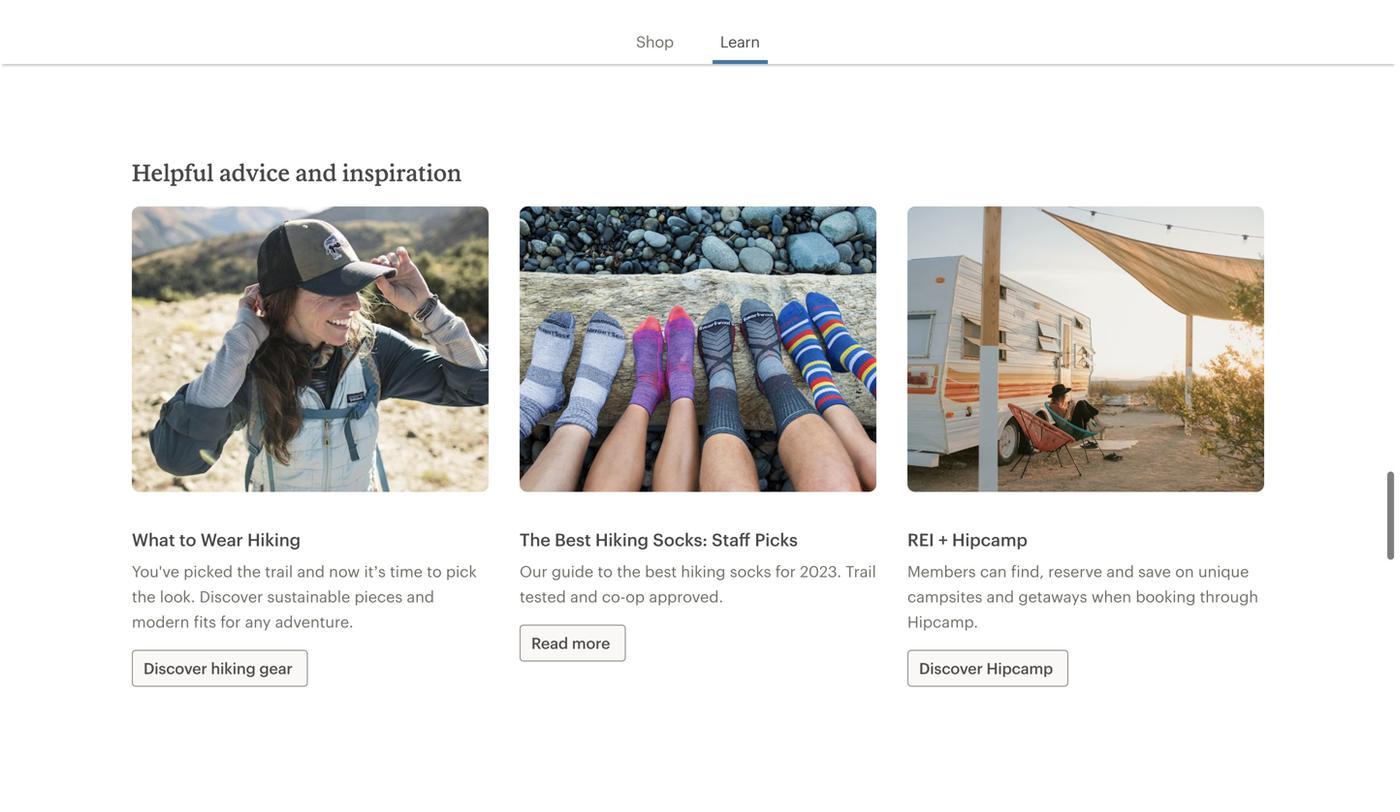 Task type: vqa. For each thing, say whether or not it's contained in the screenshot.
Just corresponding to Altra Timp Hiker Hiking Boots - Men's
no



Task type: describe. For each thing, give the bounding box(es) containing it.
you've picked the trail and now it's time to pick the look. discover sustainable pieces and modern fits for any adventure.
[[132, 563, 477, 631]]

hipcamp.
[[908, 613, 979, 631]]

save
[[1139, 563, 1172, 581]]

tested
[[520, 588, 566, 606]]

what to wear hiking
[[132, 530, 301, 550]]

hiking inside our guide to the best hiking socks for 2023. trail tested and co-op approved.
[[681, 563, 726, 581]]

discover hiking gear
[[144, 660, 293, 678]]

learn
[[721, 32, 760, 50]]

best
[[555, 530, 591, 550]]

picks
[[755, 530, 798, 550]]

the
[[520, 530, 551, 550]]

a camper watching the sunset outside an rv. image
[[908, 207, 1265, 492]]

time
[[390, 563, 423, 581]]

read
[[532, 635, 569, 653]]

booking
[[1136, 588, 1196, 606]]

picked
[[184, 563, 233, 581]]

1 vertical spatial hipcamp
[[987, 660, 1054, 678]]

inspiration
[[342, 159, 462, 186]]

pick
[[446, 563, 477, 581]]

helpful
[[132, 159, 214, 186]]

rei + hipcamp
[[908, 530, 1028, 550]]

trail
[[846, 563, 877, 581]]

a woman adjusts her baseball cap as she reaches a flat sunny stretch of her hike image
[[132, 207, 489, 492]]

and down time
[[407, 588, 435, 606]]

gear
[[259, 660, 293, 678]]

and up sustainable
[[297, 563, 325, 581]]

discover for rei
[[920, 660, 983, 678]]

the best hiking socks: staff picks
[[520, 530, 798, 550]]

socks
[[730, 563, 772, 581]]

for inside our guide to the best hiking socks for 2023. trail tested and co-op approved.
[[776, 563, 796, 581]]

and right advice
[[295, 159, 337, 186]]

members can find, reserve and save on unique campsites and getaways when booking through hipcamp.
[[908, 563, 1259, 631]]

+
[[939, 530, 948, 550]]

and up when
[[1107, 563, 1135, 581]]

our
[[520, 563, 548, 581]]

socks:
[[653, 530, 708, 550]]

approved.
[[649, 588, 724, 606]]

on
[[1176, 563, 1195, 581]]

rei
[[908, 530, 935, 550]]

1 vertical spatial hiking
[[211, 660, 256, 678]]

discover hiking gear link
[[132, 651, 308, 687]]

advice
[[219, 159, 290, 186]]

2023.
[[800, 563, 842, 581]]

sustainable
[[267, 588, 350, 606]]

now
[[329, 563, 360, 581]]

modern
[[132, 613, 190, 631]]

getaways
[[1019, 588, 1088, 606]]

1 hiking from the left
[[247, 530, 301, 550]]



Task type: locate. For each thing, give the bounding box(es) containing it.
find,
[[1012, 563, 1045, 581]]

discover down modern at the bottom
[[144, 660, 207, 678]]

discover for what
[[144, 660, 207, 678]]

for right fits
[[221, 613, 241, 631]]

adventure.
[[275, 613, 354, 631]]

more
[[572, 635, 611, 653]]

through
[[1201, 588, 1259, 606]]

to left the pick
[[427, 563, 442, 581]]

shop
[[637, 32, 674, 50]]

hipcamp up 'can'
[[953, 530, 1028, 550]]

reserve
[[1049, 563, 1103, 581]]

0 vertical spatial hipcamp
[[953, 530, 1028, 550]]

look.
[[160, 588, 195, 606]]

hiking
[[247, 530, 301, 550], [596, 530, 649, 550]]

to inside you've picked the trail and now it's time to pick the look. discover sustainable pieces and modern fits for any adventure.
[[427, 563, 442, 581]]

to left wear
[[179, 530, 196, 550]]

any
[[245, 613, 271, 631]]

hiking up trail
[[247, 530, 301, 550]]

2 horizontal spatial to
[[598, 563, 613, 581]]

hiking right best
[[596, 530, 649, 550]]

learn link
[[721, 8, 760, 52]]

it's
[[364, 563, 386, 581]]

seen from the knees down, four people wearing hiking socks resting at a fallen tree. image
[[520, 207, 877, 492]]

hipcamp down getaways at right bottom
[[987, 660, 1054, 678]]

0 vertical spatial for
[[776, 563, 796, 581]]

hiking
[[681, 563, 726, 581], [211, 660, 256, 678]]

and
[[295, 159, 337, 186], [297, 563, 325, 581], [1107, 563, 1135, 581], [407, 588, 435, 606], [571, 588, 598, 606], [987, 588, 1015, 606]]

helpful advice and inspiration
[[132, 159, 462, 186]]

co-
[[602, 588, 626, 606]]

wear
[[201, 530, 243, 550]]

discover hipcamp
[[920, 660, 1054, 678]]

and down "guide"
[[571, 588, 598, 606]]

discover inside you've picked the trail and now it's time to pick the look. discover sustainable pieces and modern fits for any adventure.
[[200, 588, 263, 606]]

the left trail
[[237, 563, 261, 581]]

guide
[[552, 563, 594, 581]]

fits
[[194, 613, 216, 631]]

discover down hipcamp.
[[920, 660, 983, 678]]

hiking left gear
[[211, 660, 256, 678]]

discover
[[200, 588, 263, 606], [144, 660, 207, 678], [920, 660, 983, 678]]

0 horizontal spatial the
[[132, 588, 156, 606]]

the up the op
[[617, 563, 641, 581]]

the
[[237, 563, 261, 581], [617, 563, 641, 581], [132, 588, 156, 606]]

0 horizontal spatial hiking
[[211, 660, 256, 678]]

1 vertical spatial for
[[221, 613, 241, 631]]

unique
[[1199, 563, 1250, 581]]

read more
[[532, 635, 611, 653]]

and inside our guide to the best hiking socks for 2023. trail tested and co-op approved.
[[571, 588, 598, 606]]

and down 'can'
[[987, 588, 1015, 606]]

to up the co-
[[598, 563, 613, 581]]

0 vertical spatial hiking
[[681, 563, 726, 581]]

shop link
[[637, 8, 674, 52]]

1 horizontal spatial the
[[237, 563, 261, 581]]

hiking up approved.
[[681, 563, 726, 581]]

campsites
[[908, 588, 983, 606]]

pieces
[[355, 588, 403, 606]]

when
[[1092, 588, 1132, 606]]

hipcamp
[[953, 530, 1028, 550], [987, 660, 1054, 678]]

discover hipcamp link
[[908, 651, 1069, 687]]

1 horizontal spatial hiking
[[681, 563, 726, 581]]

trail
[[265, 563, 293, 581]]

to inside our guide to the best hiking socks for 2023. trail tested and co-op approved.
[[598, 563, 613, 581]]

the down you've
[[132, 588, 156, 606]]

read more link
[[520, 625, 626, 662]]

staff
[[712, 530, 751, 550]]

0 horizontal spatial hiking
[[247, 530, 301, 550]]

1 horizontal spatial to
[[427, 563, 442, 581]]

what
[[132, 530, 175, 550]]

our guide to the best hiking socks for 2023. trail tested and co-op approved.
[[520, 563, 877, 606]]

you've
[[132, 563, 180, 581]]

op
[[626, 588, 645, 606]]

discover down "picked"
[[200, 588, 263, 606]]

for
[[776, 563, 796, 581], [221, 613, 241, 631]]

2 horizontal spatial the
[[617, 563, 641, 581]]

1 horizontal spatial for
[[776, 563, 796, 581]]

to
[[179, 530, 196, 550], [427, 563, 442, 581], [598, 563, 613, 581]]

members
[[908, 563, 977, 581]]

0 horizontal spatial for
[[221, 613, 241, 631]]

0 horizontal spatial to
[[179, 530, 196, 550]]

1 horizontal spatial hiking
[[596, 530, 649, 550]]

2 hiking from the left
[[596, 530, 649, 550]]

the inside our guide to the best hiking socks for 2023. trail tested and co-op approved.
[[617, 563, 641, 581]]

best
[[645, 563, 677, 581]]

can
[[981, 563, 1007, 581]]

for inside you've picked the trail and now it's time to pick the look. discover sustainable pieces and modern fits for any adventure.
[[221, 613, 241, 631]]

for down picks
[[776, 563, 796, 581]]



